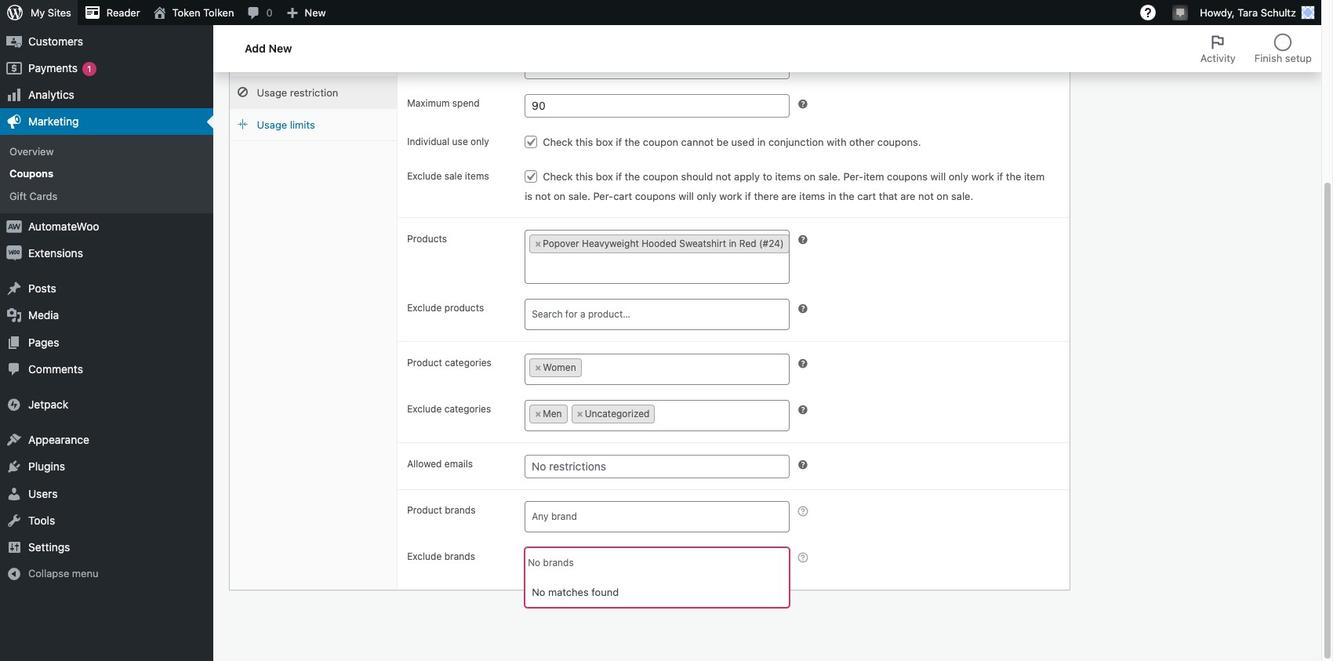 Task type: vqa. For each thing, say whether or not it's contained in the screenshot.
5
no



Task type: describe. For each thing, give the bounding box(es) containing it.
hooded
[[642, 238, 677, 250]]

box for check this box if the coupon cannot be used in conjunction with other coupons.
[[596, 136, 613, 148]]

1 horizontal spatial not
[[716, 170, 731, 183]]

in inside check this box if the coupon should not apply to items on sale. per-item coupons will only work if the item is not on sale. per-cart coupons will only work if there are items in the cart that are not on sale.
[[828, 190, 837, 203]]

found
[[592, 586, 619, 599]]

items right the to
[[775, 170, 801, 183]]

new link
[[279, 0, 332, 25]]

data
[[283, 23, 307, 36]]

0 link
[[240, 0, 279, 25]]

products that the coupon will not be applied to, or that cannot be in the cart in order for the "fixed cart discount" to be applied. image
[[797, 303, 809, 315]]

No brands text field
[[526, 552, 789, 574]]

cannot
[[681, 136, 714, 148]]

1 horizontal spatial work
[[972, 170, 995, 183]]

this field allows you to set the minimum spend (subtotal) allowed to use the coupon. image
[[797, 60, 809, 72]]

2 cart from the left
[[858, 190, 876, 203]]

list of allowed billing emails to check against when an order is placed. separate email addresses with commas. you can also use an asterisk (*) to match parts of an email. for example "*@gmail.com" would match all gmail addresses. image
[[797, 459, 809, 471]]

products for products × popover heavyweight hooded sweatshirt in red (#24)
[[407, 233, 447, 245]]

this for check this box if the coupon cannot be used in conjunction with other coupons.
[[576, 136, 593, 148]]

exclude products
[[407, 302, 484, 314]]

× for × uncategorized
[[577, 408, 583, 420]]

product categories
[[407, 357, 492, 369]]

Maximum spend text field
[[525, 94, 790, 118]]

products
[[445, 302, 484, 314]]

exclude categories
[[407, 403, 491, 415]]

general link
[[230, 45, 397, 77]]

× for × men
[[535, 408, 541, 420]]

usage for usage restriction
[[257, 86, 287, 99]]

check for check this box if the coupon cannot be used in conjunction with other coupons.
[[543, 136, 573, 148]]

spend for minimum spend
[[450, 59, 477, 71]]

× women
[[535, 362, 576, 374]]

sale
[[445, 170, 462, 182]]

usage restriction link
[[230, 77, 397, 109]]

red
[[739, 238, 757, 250]]

minimum spend
[[407, 59, 477, 71]]

comments
[[28, 362, 83, 376]]

extensions link
[[0, 240, 213, 267]]

tools
[[28, 514, 55, 527]]

toolbar navigation
[[0, 0, 1322, 28]]

usage for usage limits
[[257, 119, 287, 131]]

cards
[[30, 190, 57, 202]]

Minimum spend text field
[[525, 56, 790, 79]]

Any brand text field
[[530, 506, 793, 528]]

× uncategorized
[[577, 408, 650, 420]]

products × popover heavyweight hooded sweatshirt in red (#24)
[[407, 233, 784, 250]]

products for products
[[28, 7, 74, 21]]

0 horizontal spatial will
[[679, 190, 694, 203]]

1
[[87, 63, 91, 74]]

activity
[[1201, 52, 1236, 64]]

overview
[[9, 145, 54, 158]]

2 item from the left
[[1024, 170, 1045, 183]]

finish setup button
[[1246, 25, 1322, 72]]

coupons.
[[878, 136, 921, 148]]

plugins
[[28, 460, 65, 473]]

0 horizontal spatial not
[[535, 190, 551, 203]]

with
[[827, 136, 847, 148]]

settings
[[28, 540, 70, 554]]

× men
[[535, 408, 562, 420]]

1 item from the left
[[864, 170, 884, 183]]

check this box if the coupon cannot be used in conjunction with other coupons.
[[543, 136, 921, 148]]

2 horizontal spatial on
[[937, 190, 949, 203]]

exclude for exclude categories
[[407, 403, 442, 415]]

menu
[[72, 567, 98, 580]]

pages link
[[0, 329, 213, 356]]

tara
[[1238, 6, 1258, 19]]

1 are from the left
[[782, 190, 797, 203]]

howdy,
[[1200, 6, 1235, 19]]

product for product categories
[[407, 357, 442, 369]]

exclude sale items
[[407, 170, 489, 182]]

other
[[850, 136, 875, 148]]

1 vertical spatial coupons
[[635, 190, 676, 203]]

× inside products × popover heavyweight hooded sweatshirt in red (#24)
[[535, 238, 541, 250]]

no
[[532, 586, 545, 599]]

0 horizontal spatial sale.
[[568, 190, 591, 203]]

activity button
[[1191, 25, 1246, 72]]

automatewoo
[[28, 220, 99, 233]]

coupons
[[9, 167, 53, 180]]

0
[[266, 6, 273, 19]]

allowed
[[407, 458, 442, 470]]

0 horizontal spatial new
[[269, 41, 292, 55]]

collapse menu button
[[0, 561, 213, 588]]

overview link
[[0, 141, 213, 163]]

gift
[[9, 190, 27, 202]]

jetpack
[[28, 398, 68, 411]]

1 cart from the left
[[614, 190, 632, 203]]

check for check this box if the coupon should not apply to items on sale. per-item coupons will only work if the item is not on sale. per-cart coupons will only work if there are items in the cart that are not on sale.
[[543, 170, 573, 183]]

collapse menu
[[28, 567, 98, 580]]

finish setup
[[1255, 52, 1312, 64]]

token tolken link
[[146, 0, 240, 25]]

comments link
[[0, 356, 213, 383]]

marketing link
[[0, 108, 213, 135]]

token tolken
[[172, 6, 234, 19]]

brands for product brands
[[445, 505, 476, 516]]

allowed emails
[[407, 458, 473, 470]]

customers
[[28, 34, 83, 47]]

Allowed emails email field
[[525, 455, 790, 479]]

should
[[681, 170, 713, 183]]

automatewoo link
[[0, 213, 213, 240]]

finish
[[1255, 52, 1283, 64]]

heavyweight
[[582, 238, 639, 250]]

users
[[28, 487, 58, 500]]

spend for maximum spend
[[452, 97, 480, 109]]

pages
[[28, 335, 59, 349]]

1 vertical spatial work
[[720, 190, 742, 203]]

1 horizontal spatial on
[[804, 170, 816, 183]]

new inside new link
[[305, 6, 326, 19]]

be
[[717, 136, 729, 148]]

apply
[[734, 170, 760, 183]]

that
[[879, 190, 898, 203]]

restriction
[[290, 86, 338, 99]]

this for check this box if the coupon should not apply to items on sale. per-item coupons will only work if the item is not on sale. per-cart coupons will only work if there are items in the cart that are not on sale.
[[576, 170, 593, 183]]

matches
[[548, 586, 589, 599]]

analytics link
[[0, 81, 213, 108]]

exclude brands
[[407, 551, 475, 563]]

usage restriction
[[257, 86, 338, 99]]

(#24)
[[759, 238, 784, 250]]

exclude for exclude sale items
[[407, 170, 442, 182]]

schultz
[[1261, 6, 1297, 19]]

my sites
[[31, 6, 71, 19]]

collapse
[[28, 567, 69, 580]]

individual
[[407, 136, 450, 148]]

general
[[257, 54, 294, 67]]

usage limits link
[[230, 109, 397, 141]]



Task type: locate. For each thing, give the bounding box(es) containing it.
this field allows you to set the maximum spend (subtotal) allowed when using the coupon. image
[[797, 98, 809, 111]]

add new
[[245, 41, 292, 55]]

2 coupon from the top
[[643, 170, 679, 183]]

1 vertical spatial spend
[[452, 97, 480, 109]]

spend right the maximum
[[452, 97, 480, 109]]

1 product from the top
[[407, 357, 442, 369]]

howdy, tara schultz
[[1200, 6, 1297, 19]]

0 vertical spatial spend
[[450, 59, 477, 71]]

coupons link
[[0, 163, 213, 185]]

Search for a product… text field
[[530, 304, 793, 326]]

Exclude sale items checkbox
[[525, 170, 537, 183]]

0 horizontal spatial per-
[[593, 190, 614, 203]]

per-
[[844, 170, 864, 183], [593, 190, 614, 203]]

brands down product brands
[[445, 551, 475, 563]]

not left apply
[[716, 170, 731, 183]]

token
[[172, 6, 201, 19]]

individual use only
[[407, 136, 489, 148]]

are right that
[[901, 190, 916, 203]]

0 horizontal spatial item
[[864, 170, 884, 183]]

reader
[[107, 6, 140, 19]]

× for × women
[[535, 362, 541, 374]]

work
[[972, 170, 995, 183], [720, 190, 742, 203]]

brands
[[445, 505, 476, 516], [445, 551, 475, 563]]

products down exclude sale items
[[407, 233, 447, 245]]

2 horizontal spatial not
[[919, 190, 934, 203]]

usage down general
[[257, 86, 287, 99]]

payments 1
[[28, 61, 91, 74]]

only
[[471, 136, 489, 148], [949, 170, 969, 183], [697, 190, 717, 203]]

categories up exclude categories
[[445, 357, 492, 369]]

box down maximum spend text field
[[596, 136, 613, 148]]

1 horizontal spatial only
[[697, 190, 717, 203]]

0 vertical spatial coupon
[[643, 136, 679, 148]]

check inside check this box if the coupon should not apply to items on sale. per-item coupons will only work if the item is not on sale. per-cart coupons will only work if there are items in the cart that are not on sale.
[[543, 170, 573, 183]]

the
[[625, 136, 640, 148], [625, 170, 640, 183], [1006, 170, 1022, 183], [839, 190, 855, 203]]

not right "is"
[[535, 190, 551, 203]]

1 exclude from the top
[[407, 170, 442, 182]]

coupon for should
[[643, 170, 679, 183]]

× right men
[[577, 408, 583, 420]]

not right that
[[919, 190, 934, 203]]

add
[[245, 41, 266, 55]]

1 horizontal spatial in
[[758, 136, 766, 148]]

exclude
[[407, 170, 442, 182], [407, 302, 442, 314], [407, 403, 442, 415], [407, 551, 442, 563]]

1 check from the top
[[543, 136, 573, 148]]

in right the used
[[758, 136, 766, 148]]

0 vertical spatial work
[[972, 170, 995, 183]]

settings link
[[0, 534, 213, 561]]

exclude down product categories
[[407, 403, 442, 415]]

None submit
[[1242, 16, 1297, 41]]

× left men
[[535, 408, 541, 420]]

2 are from the left
[[901, 190, 916, 203]]

media link
[[0, 302, 213, 329]]

1 vertical spatial product
[[407, 505, 442, 516]]

1 this from the top
[[576, 136, 593, 148]]

sites
[[48, 6, 71, 19]]

check right individual use only "checkbox" on the top of page
[[543, 136, 573, 148]]

on down conjunction
[[804, 170, 816, 183]]

0 horizontal spatial in
[[729, 238, 737, 250]]

0 vertical spatial usage
[[257, 86, 287, 99]]

1 horizontal spatial are
[[901, 190, 916, 203]]

1 box from the top
[[596, 136, 613, 148]]

sale.
[[819, 170, 841, 183], [568, 190, 591, 203], [952, 190, 974, 203]]

media
[[28, 309, 59, 322]]

2 horizontal spatial in
[[828, 190, 837, 203]]

1 vertical spatial in
[[828, 190, 837, 203]]

reader link
[[78, 0, 146, 25]]

0 horizontal spatial work
[[720, 190, 742, 203]]

0 vertical spatial new
[[305, 6, 326, 19]]

0 horizontal spatial only
[[471, 136, 489, 148]]

per- down 'other'
[[844, 170, 864, 183]]

item
[[864, 170, 884, 183], [1024, 170, 1045, 183]]

cart left that
[[858, 190, 876, 203]]

users link
[[0, 480, 213, 507]]

in left red
[[729, 238, 737, 250]]

exclude down product brands
[[407, 551, 442, 563]]

uncategorized
[[585, 408, 650, 420]]

usage limits
[[257, 119, 315, 131]]

setup
[[1286, 52, 1312, 64]]

categories for product categories
[[445, 357, 492, 369]]

coupon left should
[[643, 170, 679, 183]]

1 vertical spatial categories
[[445, 403, 491, 415]]

coupon
[[239, 23, 280, 36]]

1 vertical spatial box
[[596, 170, 613, 183]]

2 this from the top
[[576, 170, 593, 183]]

extensions
[[28, 246, 83, 260]]

to
[[763, 170, 773, 183]]

0 vertical spatial categories
[[445, 357, 492, 369]]

exclude left the sale
[[407, 170, 442, 182]]

emails
[[445, 458, 473, 470]]

this inside check this box if the coupon should not apply to items on sale. per-item coupons will only work if the item is not on sale. per-cart coupons will only work if there are items in the cart that are not on sale.
[[576, 170, 593, 183]]

box inside check this box if the coupon should not apply to items on sale. per-item coupons will only work if the item is not on sale. per-cart coupons will only work if there are items in the cart that are not on sale.
[[596, 170, 613, 183]]

tolken
[[203, 6, 234, 19]]

is
[[525, 190, 533, 203]]

on right "is"
[[554, 190, 566, 203]]

coupon for cannot
[[643, 136, 679, 148]]

1 vertical spatial usage
[[257, 119, 287, 131]]

1 vertical spatial brands
[[445, 551, 475, 563]]

exclude left products
[[407, 302, 442, 314]]

items right the sale
[[465, 170, 489, 182]]

0 vertical spatial will
[[931, 170, 946, 183]]

coupon down maximum spend text field
[[643, 136, 679, 148]]

product down allowed
[[407, 505, 442, 516]]

0 vertical spatial product
[[407, 357, 442, 369]]

product categories that the coupon will not be applied to, or that cannot be in the cart in order for the "fixed cart discount" to be applied. image
[[797, 404, 809, 417]]

× left women
[[535, 362, 541, 374]]

new up data
[[305, 6, 326, 19]]

products link
[[0, 1, 213, 28]]

1 vertical spatial coupon
[[643, 170, 679, 183]]

box for check this box if the coupon should not apply to items on sale. per-item coupons will only work if the item is not on sale. per-cart coupons will only work if there are items in the cart that are not on sale.
[[596, 170, 613, 183]]

coupons up that
[[887, 170, 928, 183]]

1 vertical spatial new
[[269, 41, 292, 55]]

tab list
[[1191, 25, 1322, 72]]

0 horizontal spatial on
[[554, 190, 566, 203]]

posts link
[[0, 275, 213, 302]]

1 horizontal spatial coupons
[[887, 170, 928, 183]]

1 horizontal spatial item
[[1024, 170, 1045, 183]]

products inside products × popover heavyweight hooded sweatshirt in red (#24)
[[407, 233, 447, 245]]

categories for exclude categories
[[445, 403, 491, 415]]

used
[[732, 136, 755, 148]]

gift cards link
[[0, 185, 213, 207]]

1 horizontal spatial products
[[407, 233, 447, 245]]

0 vertical spatial only
[[471, 136, 489, 148]]

1 usage from the top
[[257, 86, 287, 99]]

0 horizontal spatial coupons
[[635, 190, 676, 203]]

cart up heavyweight
[[614, 190, 632, 203]]

1 vertical spatial will
[[679, 190, 694, 203]]

sweatshirt
[[680, 238, 726, 250]]

1 vertical spatial products
[[407, 233, 447, 245]]

maximum spend
[[407, 97, 480, 109]]

gift cards
[[9, 190, 57, 202]]

product
[[407, 357, 442, 369], [407, 505, 442, 516]]

women
[[543, 362, 576, 374]]

categories
[[445, 357, 492, 369], [445, 403, 491, 415]]

1 vertical spatial check
[[543, 170, 573, 183]]

product up exclude categories
[[407, 357, 442, 369]]

posts
[[28, 282, 56, 295]]

brands for exclude brands
[[445, 551, 475, 563]]

product categories that the coupon will be applied to, or that need to be in the cart in order for the "fixed cart discount" to be applied. image
[[797, 358, 809, 370]]

1 vertical spatial per-
[[593, 190, 614, 203]]

brands down emails at bottom
[[445, 505, 476, 516]]

products that the coupon will be applied to, or that need to be in the cart in order for the "fixed cart discount" to be applied. image
[[797, 234, 809, 246]]

new down coupon data
[[269, 41, 292, 55]]

4 exclude from the top
[[407, 551, 442, 563]]

3 exclude from the top
[[407, 403, 442, 415]]

men
[[543, 408, 562, 420]]

0 vertical spatial check
[[543, 136, 573, 148]]

2 product from the top
[[407, 505, 442, 516]]

products
[[28, 7, 74, 21], [407, 233, 447, 245]]

0 vertical spatial box
[[596, 136, 613, 148]]

2 exclude from the top
[[407, 302, 442, 314]]

exclude for exclude brands
[[407, 551, 442, 563]]

1 horizontal spatial new
[[305, 6, 326, 19]]

sale. right that
[[952, 190, 974, 203]]

check right exclude sale items option
[[543, 170, 573, 183]]

my sites link
[[0, 0, 78, 25]]

coupon inside check this box if the coupon should not apply to items on sale. per-item coupons will only work if the item is not on sale. per-cart coupons will only work if there are items in the cart that are not on sale.
[[643, 170, 679, 183]]

× left popover
[[535, 238, 541, 250]]

categories down product categories
[[445, 403, 491, 415]]

0 horizontal spatial products
[[28, 7, 74, 21]]

sale. up products × popover heavyweight hooded sweatshirt in red (#24)
[[568, 190, 591, 203]]

2 box from the top
[[596, 170, 613, 183]]

2 horizontal spatial only
[[949, 170, 969, 183]]

2 vertical spatial only
[[697, 190, 717, 203]]

payments
[[28, 61, 78, 74]]

this right individual use only "checkbox" on the top of page
[[576, 136, 593, 148]]

0 vertical spatial in
[[758, 136, 766, 148]]

notification image
[[1174, 5, 1187, 18]]

0 horizontal spatial cart
[[614, 190, 632, 203]]

tools link
[[0, 507, 213, 534]]

products up the customers
[[28, 7, 74, 21]]

2 horizontal spatial sale.
[[952, 190, 974, 203]]

0 vertical spatial coupons
[[887, 170, 928, 183]]

spend right minimum
[[450, 59, 477, 71]]

spend
[[450, 59, 477, 71], [452, 97, 480, 109]]

1 horizontal spatial per-
[[844, 170, 864, 183]]

0 vertical spatial brands
[[445, 505, 476, 516]]

1 horizontal spatial cart
[[858, 190, 876, 203]]

tab list containing activity
[[1191, 25, 1322, 72]]

1 coupon from the top
[[643, 136, 679, 148]]

no matches found alert
[[526, 579, 789, 607]]

items up products that the coupon will be applied to, or that need to be in the cart in order for the "fixed cart discount" to be applied. "image"
[[800, 190, 825, 203]]

popover
[[543, 238, 579, 250]]

usage left limits on the left top of the page
[[257, 119, 287, 131]]

product for product brands
[[407, 505, 442, 516]]

no matches found
[[532, 586, 619, 599]]

in down with
[[828, 190, 837, 203]]

exclude for exclude products
[[407, 302, 442, 314]]

minimum
[[407, 59, 448, 71]]

1 horizontal spatial sale.
[[819, 170, 841, 183]]

Individual use only checkbox
[[525, 136, 537, 148]]

in inside products × popover heavyweight hooded sweatshirt in red (#24)
[[729, 238, 737, 250]]

this
[[576, 136, 593, 148], [576, 170, 593, 183]]

coupon data
[[239, 23, 307, 36]]

2 vertical spatial in
[[729, 238, 737, 250]]

this right exclude sale items option
[[576, 170, 593, 183]]

conjunction
[[769, 136, 824, 148]]

are right there at the top of the page
[[782, 190, 797, 203]]

on right that
[[937, 190, 949, 203]]

0 vertical spatial this
[[576, 136, 593, 148]]

0 vertical spatial per-
[[844, 170, 864, 183]]

0 vertical spatial products
[[28, 7, 74, 21]]

2 check from the top
[[543, 170, 573, 183]]

1 vertical spatial this
[[576, 170, 593, 183]]

usage
[[257, 86, 287, 99], [257, 119, 287, 131]]

coupons up the hooded at the top of page
[[635, 190, 676, 203]]

marketing
[[28, 115, 79, 128]]

1 vertical spatial only
[[949, 170, 969, 183]]

appearance link
[[0, 427, 213, 454]]

0 horizontal spatial are
[[782, 190, 797, 203]]

sale. down with
[[819, 170, 841, 183]]

None text field
[[586, 359, 703, 381]]

check this box if the coupon should not apply to items on sale. per-item coupons will only work if the item is not on sale. per-cart coupons will only work if there are items in the cart that are not on sale.
[[525, 170, 1045, 203]]

2 usage from the top
[[257, 119, 287, 131]]

box up products × popover heavyweight hooded sweatshirt in red (#24)
[[596, 170, 613, 183]]

per- up products × popover heavyweight hooded sweatshirt in red (#24)
[[593, 190, 614, 203]]

1 horizontal spatial will
[[931, 170, 946, 183]]



